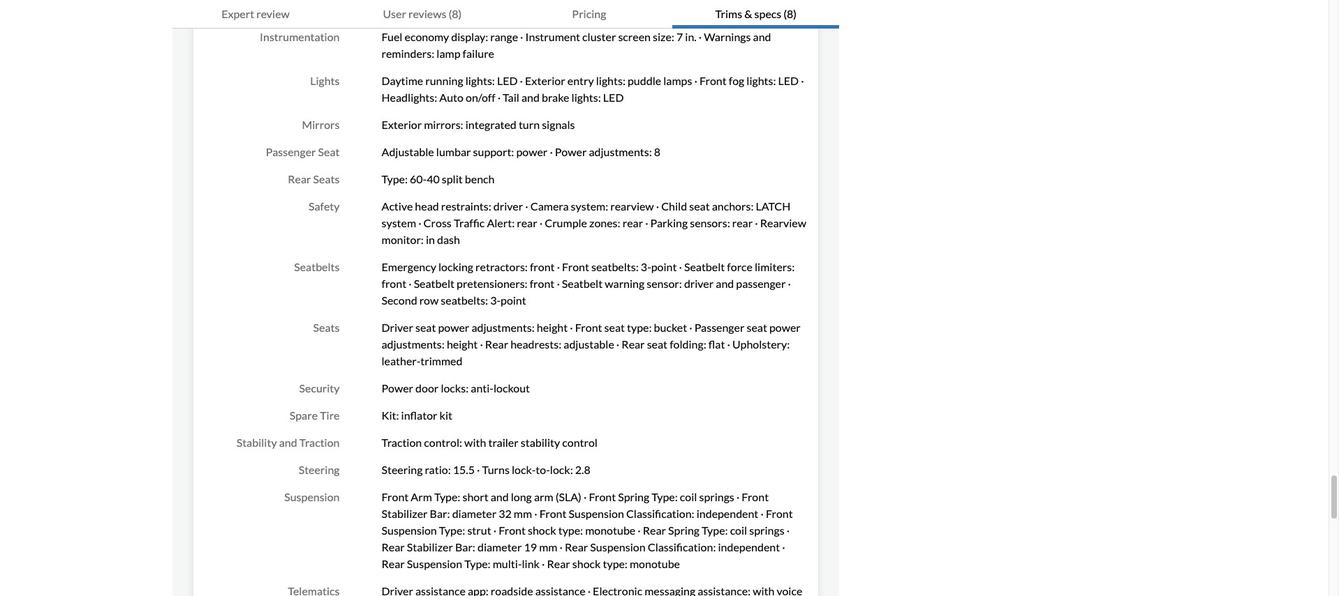 Task type: vqa. For each thing, say whether or not it's contained in the screenshot.
Form & function tab
no



Task type: describe. For each thing, give the bounding box(es) containing it.
front inside emergency locking retractors: front · front seatbelts: 3-point · seatbelt force limiters: front · seatbelt pretensioners: front · seatbelt warning sensor: driver and passenger · second row seatbelts: 3-point
[[562, 260, 589, 274]]

2 rear from the left
[[623, 216, 643, 230]]

8
[[654, 145, 661, 159]]

1 vertical spatial type:
[[558, 524, 583, 538]]

failure
[[463, 47, 494, 60]]

dash
[[437, 233, 460, 246]]

lamps
[[663, 74, 692, 87]]

stability
[[521, 436, 560, 450]]

locks:
[[441, 382, 469, 395]]

rearview
[[610, 200, 654, 213]]

turn
[[519, 118, 540, 131]]

0 vertical spatial springs
[[699, 491, 734, 504]]

emergency
[[382, 260, 436, 274]]

and inside front arm type: short and long arm (sla) · front spring type: coil springs · front stabilizer bar: diameter 32 mm · front suspension classification: independent · front suspension type: strut · front shock type: monotube · rear spring type: coil springs · rear stabilizer bar: diameter 19 mm · rear suspension classification: independent · rear suspension type: multi-link · rear shock type: monotube
[[491, 491, 509, 504]]

display:
[[451, 30, 488, 43]]

power door locks: anti-lockout
[[382, 382, 530, 395]]

sensors:
[[690, 216, 730, 230]]

cross
[[424, 216, 452, 230]]

(8) inside the user reviews (8) tab
[[449, 7, 462, 20]]

front arm type: short and long arm (sla) · front spring type: coil springs · front stabilizer bar: diameter 32 mm · front suspension classification: independent · front suspension type: strut · front shock type: monotube · rear spring type: coil springs · rear stabilizer bar: diameter 19 mm · rear suspension classification: independent · rear suspension type: multi-link · rear shock type: monotube
[[382, 491, 793, 571]]

1 vertical spatial adjustments:
[[472, 321, 535, 334]]

system:
[[571, 200, 608, 213]]

1 vertical spatial seatbelts:
[[441, 294, 488, 307]]

2 horizontal spatial power
[[769, 321, 801, 334]]

user
[[383, 7, 406, 20]]

and inside emergency locking retractors: front · front seatbelts: 3-point · seatbelt force limiters: front · seatbelt pretensioners: front · seatbelt warning sensor: driver and passenger · second row seatbelts: 3-point
[[716, 277, 734, 290]]

seat down bucket
[[647, 338, 668, 351]]

retractors:
[[476, 260, 528, 274]]

active head restraints: driver · camera system: rearview · child seat anchors: latch system · cross traffic alert: rear · crumple zones: rear · parking sensors: rear · rearview monitor: in dash
[[382, 200, 806, 246]]

&
[[745, 7, 752, 20]]

1 vertical spatial stabilizer
[[407, 541, 453, 554]]

spare tire
[[290, 409, 340, 422]]

mirrors
[[302, 118, 340, 131]]

0 horizontal spatial power
[[438, 321, 469, 334]]

passenger inside driver seat power adjustments: height · front seat type: bucket · passenger seat power adjustments: height · rear headrests: adjustable · rear seat folding: flat · upholstery: leather-trimmed
[[695, 321, 745, 334]]

lumbar
[[436, 145, 471, 159]]

upholstery:
[[732, 338, 790, 351]]

0 vertical spatial shock
[[528, 524, 556, 538]]

to-
[[536, 464, 550, 477]]

2.8
[[575, 464, 591, 477]]

lights: right fog
[[747, 74, 776, 87]]

steering for steering
[[299, 464, 340, 477]]

seatbelts
[[294, 260, 340, 274]]

daytime running lights: led · exterior entry lights: puddle lamps · front fog lights: led · headlights: auto on/off · tail and brake lights: led
[[382, 74, 804, 104]]

economy
[[405, 30, 449, 43]]

with
[[464, 436, 486, 450]]

instrument
[[525, 30, 580, 43]]

seat inside active head restraints: driver · camera system: rearview · child seat anchors: latch system · cross traffic alert: rear · crumple zones: rear · parking sensors: rear · rearview monitor: in dash
[[689, 200, 710, 213]]

instrumentation
[[260, 30, 340, 43]]

1 horizontal spatial bar:
[[455, 541, 475, 554]]

long
[[511, 491, 532, 504]]

leather-
[[382, 355, 421, 368]]

active
[[382, 200, 413, 213]]

fuel
[[382, 30, 403, 43]]

reminders:
[[382, 47, 434, 60]]

trailer
[[488, 436, 519, 450]]

2 traction from the left
[[382, 436, 422, 450]]

and inside fuel economy display: range · instrument cluster screen size: 7 in. · warnings and reminders: lamp failure
[[753, 30, 771, 43]]

link
[[522, 558, 540, 571]]

range
[[490, 30, 518, 43]]

child
[[661, 200, 687, 213]]

0 horizontal spatial spring
[[618, 491, 650, 504]]

control
[[562, 436, 598, 450]]

1 vertical spatial power
[[382, 382, 413, 395]]

stability and traction
[[236, 436, 340, 450]]

force
[[727, 260, 753, 274]]

headlights:
[[382, 91, 437, 104]]

2 horizontal spatial led
[[778, 74, 799, 87]]

exterior inside daytime running lights: led · exterior entry lights: puddle lamps · front fog lights: led · headlights: auto on/off · tail and brake lights: led
[[525, 74, 565, 87]]

crumple
[[545, 216, 587, 230]]

1 vertical spatial monotube
[[630, 558, 680, 571]]

0 horizontal spatial 3-
[[490, 294, 501, 307]]

restraints:
[[441, 200, 491, 213]]

signals
[[542, 118, 575, 131]]

steering ratio: 15.5 · turns lock-to-lock: 2.8
[[382, 464, 591, 477]]

1 horizontal spatial point
[[651, 260, 677, 274]]

screen
[[618, 30, 651, 43]]

lights: up on/off on the left top
[[465, 74, 495, 87]]

parking
[[650, 216, 688, 230]]

0 vertical spatial independent
[[697, 508, 759, 521]]

0 horizontal spatial seatbelt
[[414, 277, 455, 290]]

lights
[[310, 74, 340, 87]]

seat up the adjustable
[[604, 321, 625, 334]]

multi-
[[493, 558, 522, 571]]

1 vertical spatial exterior
[[382, 118, 422, 131]]

lights: down entry
[[572, 91, 601, 104]]

lights: right entry
[[596, 74, 626, 87]]

0 vertical spatial stabilizer
[[382, 508, 428, 521]]

2 vertical spatial type:
[[603, 558, 628, 571]]

size:
[[653, 30, 674, 43]]

seat down "row"
[[415, 321, 436, 334]]

flat
[[709, 338, 725, 351]]

user reviews (8)
[[383, 7, 462, 20]]

auto
[[439, 91, 464, 104]]

0 vertical spatial monotube
[[585, 524, 636, 538]]

turns
[[482, 464, 510, 477]]

pricing tab
[[506, 0, 673, 29]]

tire
[[320, 409, 340, 422]]

rear seats
[[288, 172, 340, 186]]

0 vertical spatial mm
[[514, 508, 532, 521]]

1 vertical spatial spring
[[668, 524, 700, 538]]

control:
[[424, 436, 462, 450]]

bucket
[[654, 321, 687, 334]]

and down spare
[[279, 436, 297, 450]]

adjustable
[[564, 338, 614, 351]]

alert:
[[487, 216, 515, 230]]

spare
[[290, 409, 318, 422]]

driver
[[382, 321, 413, 334]]

expert review
[[221, 7, 290, 20]]

kit
[[440, 409, 452, 422]]

camera
[[530, 200, 569, 213]]

strut
[[467, 524, 491, 538]]

brake
[[542, 91, 569, 104]]

1 horizontal spatial 3-
[[641, 260, 651, 274]]

review
[[256, 7, 290, 20]]

stability
[[236, 436, 277, 450]]

1 vertical spatial independent
[[718, 541, 780, 554]]



Task type: locate. For each thing, give the bounding box(es) containing it.
zones:
[[589, 216, 620, 230]]

front right pretensioners:
[[530, 277, 555, 290]]

shock
[[528, 524, 556, 538], [572, 558, 601, 571]]

and down force
[[716, 277, 734, 290]]

seatbelts: up the 'warning'
[[591, 260, 639, 274]]

0 horizontal spatial power
[[382, 382, 413, 395]]

front right retractors:
[[530, 260, 555, 274]]

front
[[700, 74, 727, 87], [562, 260, 589, 274], [575, 321, 602, 334], [382, 491, 409, 504], [589, 491, 616, 504], [742, 491, 769, 504], [540, 508, 567, 521], [766, 508, 793, 521], [499, 524, 526, 538]]

1 steering from the left
[[299, 464, 340, 477]]

expert review tab
[[172, 0, 339, 29]]

1 horizontal spatial passenger
[[695, 321, 745, 334]]

2 (8) from the left
[[784, 7, 797, 20]]

seat up upholstery:
[[747, 321, 767, 334]]

ratio:
[[425, 464, 451, 477]]

1 horizontal spatial steering
[[382, 464, 423, 477]]

traffic
[[454, 216, 485, 230]]

0 vertical spatial type:
[[627, 321, 652, 334]]

1 vertical spatial shock
[[572, 558, 601, 571]]

1 horizontal spatial coil
[[730, 524, 747, 538]]

traction down spare tire
[[299, 436, 340, 450]]

point up sensor:
[[651, 260, 677, 274]]

1 horizontal spatial height
[[537, 321, 568, 334]]

exterior up brake
[[525, 74, 565, 87]]

0 horizontal spatial driver
[[494, 200, 523, 213]]

steering for steering ratio: 15.5 · turns lock-to-lock: 2.8
[[382, 464, 423, 477]]

1 horizontal spatial led
[[603, 91, 624, 104]]

limiters:
[[755, 260, 795, 274]]

1 vertical spatial classification:
[[648, 541, 716, 554]]

and inside daytime running lights: led · exterior entry lights: puddle lamps · front fog lights: led · headlights: auto on/off · tail and brake lights: led
[[522, 91, 540, 104]]

seats up safety
[[313, 172, 340, 186]]

0 vertical spatial coil
[[680, 491, 697, 504]]

emergency locking retractors: front · front seatbelts: 3-point · seatbelt force limiters: front · seatbelt pretensioners: front · seatbelt warning sensor: driver and passenger · second row seatbelts: 3-point
[[382, 260, 795, 307]]

(8) inside trims & specs (8) tab
[[784, 7, 797, 20]]

rear down anchors:
[[732, 216, 753, 230]]

1 horizontal spatial rear
[[623, 216, 643, 230]]

seatbelt left the 'warning'
[[562, 277, 603, 290]]

integrated
[[466, 118, 517, 131]]

lock-
[[512, 464, 536, 477]]

0 horizontal spatial seatbelts:
[[441, 294, 488, 307]]

adjustable
[[382, 145, 434, 159]]

seatbelt
[[684, 260, 725, 274], [414, 277, 455, 290], [562, 277, 603, 290]]

0 vertical spatial spring
[[618, 491, 650, 504]]

driver
[[494, 200, 523, 213], [684, 277, 714, 290]]

1 vertical spatial mm
[[539, 541, 558, 554]]

entry
[[567, 74, 594, 87]]

height up headrests:
[[537, 321, 568, 334]]

1 horizontal spatial (8)
[[784, 7, 797, 20]]

trims & specs (8) tab
[[673, 0, 839, 29]]

1 vertical spatial point
[[501, 294, 526, 307]]

seat up sensors:
[[689, 200, 710, 213]]

running
[[425, 74, 463, 87]]

rear down rearview
[[623, 216, 643, 230]]

0 horizontal spatial springs
[[699, 491, 734, 504]]

mm down long
[[514, 508, 532, 521]]

3- up sensor:
[[641, 260, 651, 274]]

passenger up flat
[[695, 321, 745, 334]]

arm
[[534, 491, 553, 504]]

0 horizontal spatial led
[[497, 74, 518, 87]]

lamp
[[437, 47, 460, 60]]

1 vertical spatial coil
[[730, 524, 747, 538]]

led
[[497, 74, 518, 87], [778, 74, 799, 87], [603, 91, 624, 104]]

and
[[753, 30, 771, 43], [522, 91, 540, 104], [716, 277, 734, 290], [279, 436, 297, 450], [491, 491, 509, 504]]

steering down stability and traction
[[299, 464, 340, 477]]

·
[[520, 30, 523, 43], [699, 30, 702, 43], [520, 74, 523, 87], [694, 74, 697, 87], [801, 74, 804, 87], [498, 91, 501, 104], [550, 145, 553, 159], [525, 200, 528, 213], [656, 200, 659, 213], [418, 216, 421, 230], [540, 216, 543, 230], [645, 216, 648, 230], [755, 216, 758, 230], [557, 260, 560, 274], [679, 260, 682, 274], [409, 277, 412, 290], [557, 277, 560, 290], [788, 277, 791, 290], [570, 321, 573, 334], [689, 321, 692, 334], [480, 338, 483, 351], [616, 338, 620, 351], [727, 338, 730, 351], [477, 464, 480, 477], [584, 491, 587, 504], [737, 491, 740, 504], [534, 508, 537, 521], [761, 508, 764, 521], [493, 524, 496, 538], [638, 524, 641, 538], [787, 524, 790, 538], [560, 541, 563, 554], [782, 541, 785, 554], [542, 558, 545, 571]]

rearview
[[760, 216, 806, 230]]

0 vertical spatial exterior
[[525, 74, 565, 87]]

1 vertical spatial diameter
[[478, 541, 522, 554]]

power up upholstery:
[[769, 321, 801, 334]]

point down pretensioners:
[[501, 294, 526, 307]]

traction control: with trailer stability control
[[382, 436, 598, 450]]

front up second
[[382, 277, 406, 290]]

pretensioners:
[[457, 277, 528, 290]]

type: inside driver seat power adjustments: height · front seat type: bucket · passenger seat power adjustments: height · rear headrests: adjustable · rear seat folding: flat · upholstery: leather-trimmed
[[627, 321, 652, 334]]

adjustments: left 8
[[589, 145, 652, 159]]

bar: down arm
[[430, 508, 450, 521]]

bar: down strut
[[455, 541, 475, 554]]

lights:
[[465, 74, 495, 87], [596, 74, 626, 87], [747, 74, 776, 87], [572, 91, 601, 104]]

0 horizontal spatial bar:
[[430, 508, 450, 521]]

front inside driver seat power adjustments: height · front seat type: bucket · passenger seat power adjustments: height · rear headrests: adjustable · rear seat folding: flat · upholstery: leather-trimmed
[[575, 321, 602, 334]]

inflator
[[401, 409, 437, 422]]

0 horizontal spatial mm
[[514, 508, 532, 521]]

1 horizontal spatial seatbelts:
[[591, 260, 639, 274]]

driver inside active head restraints: driver · camera system: rearview · child seat anchors: latch system · cross traffic alert: rear · crumple zones: rear · parking sensors: rear · rearview monitor: in dash
[[494, 200, 523, 213]]

(8) up display:
[[449, 7, 462, 20]]

1 (8) from the left
[[449, 7, 462, 20]]

0 vertical spatial bar:
[[430, 508, 450, 521]]

1 horizontal spatial springs
[[749, 524, 785, 538]]

fuel economy display: range · instrument cluster screen size: 7 in. · warnings and reminders: lamp failure
[[382, 30, 771, 60]]

driver right sensor:
[[684, 277, 714, 290]]

bench
[[465, 172, 495, 186]]

support:
[[473, 145, 514, 159]]

1 vertical spatial seats
[[313, 321, 340, 334]]

0 vertical spatial seatbelts:
[[591, 260, 639, 274]]

1 vertical spatial height
[[447, 338, 478, 351]]

seatbelts: down pretensioners:
[[441, 294, 488, 307]]

seatbelt left force
[[684, 260, 725, 274]]

kit: inflator kit
[[382, 409, 452, 422]]

1 horizontal spatial seatbelt
[[562, 277, 603, 290]]

(8)
[[449, 7, 462, 20], [784, 7, 797, 20]]

1 horizontal spatial exterior
[[525, 74, 565, 87]]

power up trimmed
[[438, 321, 469, 334]]

1 vertical spatial driver
[[684, 277, 714, 290]]

shock up 19
[[528, 524, 556, 538]]

rear right 'alert:'
[[517, 216, 537, 230]]

2 horizontal spatial adjustments:
[[589, 145, 652, 159]]

19
[[524, 541, 537, 554]]

0 vertical spatial diameter
[[452, 508, 497, 521]]

anti-
[[471, 382, 494, 395]]

2 horizontal spatial rear
[[732, 216, 753, 230]]

1 seats from the top
[[313, 172, 340, 186]]

spring
[[618, 491, 650, 504], [668, 524, 700, 538]]

1 vertical spatial 3-
[[490, 294, 501, 307]]

1 traction from the left
[[299, 436, 340, 450]]

exterior up adjustable
[[382, 118, 422, 131]]

and right tail
[[522, 91, 540, 104]]

coil
[[680, 491, 697, 504], [730, 524, 747, 538]]

seat
[[318, 145, 340, 159]]

in
[[426, 233, 435, 246]]

specs
[[755, 7, 781, 20]]

power down leather-
[[382, 382, 413, 395]]

driver inside emergency locking retractors: front · front seatbelts: 3-point · seatbelt force limiters: front · seatbelt pretensioners: front · seatbelt warning sensor: driver and passenger · second row seatbelts: 3-point
[[684, 277, 714, 290]]

32
[[499, 508, 512, 521]]

type:
[[627, 321, 652, 334], [558, 524, 583, 538], [603, 558, 628, 571]]

led up tail
[[497, 74, 518, 87]]

1 horizontal spatial traction
[[382, 436, 422, 450]]

0 vertical spatial adjustments:
[[589, 145, 652, 159]]

height up trimmed
[[447, 338, 478, 351]]

lock:
[[550, 464, 573, 477]]

0 horizontal spatial point
[[501, 294, 526, 307]]

puddle
[[628, 74, 661, 87]]

seats up security
[[313, 321, 340, 334]]

3-
[[641, 260, 651, 274], [490, 294, 501, 307]]

adjustments: up leather-
[[382, 338, 445, 351]]

1 horizontal spatial shock
[[572, 558, 601, 571]]

driver up 'alert:'
[[494, 200, 523, 213]]

type: 60-40 split bench
[[382, 172, 495, 186]]

short
[[463, 491, 488, 504]]

0 horizontal spatial (8)
[[449, 7, 462, 20]]

and down trims & specs (8) tab
[[753, 30, 771, 43]]

seatbelt up "row"
[[414, 277, 455, 290]]

1 horizontal spatial mm
[[539, 541, 558, 554]]

front inside daytime running lights: led · exterior entry lights: puddle lamps · front fog lights: led · headlights: auto on/off · tail and brake lights: led
[[700, 74, 727, 87]]

daytime
[[382, 74, 423, 87]]

head
[[415, 200, 439, 213]]

0 horizontal spatial adjustments:
[[382, 338, 445, 351]]

exterior mirrors: integrated turn signals
[[382, 118, 575, 131]]

kit:
[[382, 409, 399, 422]]

mirrors:
[[424, 118, 463, 131]]

warning
[[605, 277, 645, 290]]

0 vertical spatial passenger
[[266, 145, 316, 159]]

0 horizontal spatial coil
[[680, 491, 697, 504]]

led right fog
[[778, 74, 799, 87]]

security
[[299, 382, 340, 395]]

1 vertical spatial springs
[[749, 524, 785, 538]]

mm right 19
[[539, 541, 558, 554]]

in.
[[685, 30, 697, 43]]

0 horizontal spatial passenger
[[266, 145, 316, 159]]

1 horizontal spatial spring
[[668, 524, 700, 538]]

diameter
[[452, 508, 497, 521], [478, 541, 522, 554]]

1 horizontal spatial adjustments:
[[472, 321, 535, 334]]

0 vertical spatial height
[[537, 321, 568, 334]]

0 horizontal spatial steering
[[299, 464, 340, 477]]

seat
[[689, 200, 710, 213], [415, 321, 436, 334], [604, 321, 625, 334], [747, 321, 767, 334], [647, 338, 668, 351]]

adjustable lumbar support: power · power adjustments: 8
[[382, 145, 661, 159]]

locking
[[438, 260, 473, 274]]

0 vertical spatial classification:
[[626, 508, 695, 521]]

springs
[[699, 491, 734, 504], [749, 524, 785, 538]]

cluster
[[582, 30, 616, 43]]

adjustments: up headrests:
[[472, 321, 535, 334]]

led right brake
[[603, 91, 624, 104]]

0 horizontal spatial exterior
[[382, 118, 422, 131]]

tail
[[503, 91, 519, 104]]

0 vertical spatial seats
[[313, 172, 340, 186]]

1 vertical spatial passenger
[[695, 321, 745, 334]]

height
[[537, 321, 568, 334], [447, 338, 478, 351]]

headrests:
[[511, 338, 562, 351]]

and up 32
[[491, 491, 509, 504]]

tab list
[[172, 0, 839, 29]]

front
[[530, 260, 555, 274], [382, 277, 406, 290], [530, 277, 555, 290]]

steering up arm
[[382, 464, 423, 477]]

2 steering from the left
[[382, 464, 423, 477]]

3- down pretensioners:
[[490, 294, 501, 307]]

traction down kit:
[[382, 436, 422, 450]]

second
[[382, 294, 417, 307]]

safety
[[309, 200, 340, 213]]

(8) right specs
[[784, 7, 797, 20]]

split
[[442, 172, 463, 186]]

0 vertical spatial point
[[651, 260, 677, 274]]

power down signals
[[555, 145, 587, 159]]

sensor:
[[647, 277, 682, 290]]

expert
[[221, 7, 254, 20]]

0 vertical spatial power
[[555, 145, 587, 159]]

0 horizontal spatial rear
[[517, 216, 537, 230]]

1 horizontal spatial power
[[555, 145, 587, 159]]

fog
[[729, 74, 744, 87]]

1 horizontal spatial power
[[516, 145, 548, 159]]

independent
[[697, 508, 759, 521], [718, 541, 780, 554]]

2 horizontal spatial seatbelt
[[684, 260, 725, 274]]

trimmed
[[421, 355, 463, 368]]

2 vertical spatial adjustments:
[[382, 338, 445, 351]]

0 horizontal spatial height
[[447, 338, 478, 351]]

power down turn
[[516, 145, 548, 159]]

0 horizontal spatial traction
[[299, 436, 340, 450]]

0 horizontal spatial shock
[[528, 524, 556, 538]]

2 seats from the top
[[313, 321, 340, 334]]

0 vertical spatial 3-
[[641, 260, 651, 274]]

1 rear from the left
[[517, 216, 537, 230]]

diameter down short
[[452, 508, 497, 521]]

0 vertical spatial driver
[[494, 200, 523, 213]]

anchors:
[[712, 200, 754, 213]]

3 rear from the left
[[732, 216, 753, 230]]

bar:
[[430, 508, 450, 521], [455, 541, 475, 554]]

tab list containing expert review
[[172, 0, 839, 29]]

1 horizontal spatial driver
[[684, 277, 714, 290]]

user reviews (8) tab
[[339, 0, 506, 29]]

folding:
[[670, 338, 706, 351]]

15.5
[[453, 464, 475, 477]]

passenger up rear seats
[[266, 145, 316, 159]]

system
[[382, 216, 416, 230]]

monotube
[[585, 524, 636, 538], [630, 558, 680, 571]]

shock right link
[[572, 558, 601, 571]]

1 vertical spatial bar:
[[455, 541, 475, 554]]

latch
[[756, 200, 791, 213]]

diameter up multi-
[[478, 541, 522, 554]]

suspension
[[284, 491, 340, 504], [569, 508, 624, 521], [382, 524, 437, 538], [590, 541, 646, 554], [407, 558, 462, 571]]



